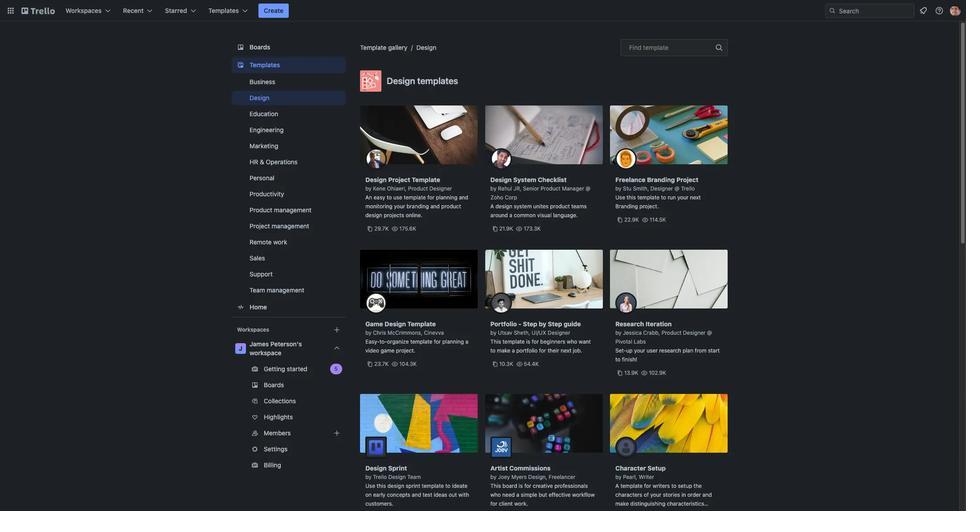 Task type: locate. For each thing, give the bounding box(es) containing it.
design sprint by trello design team use this design sprint template to ideate on early concepts and test ideas out with customers.
[[366, 465, 469, 508]]

plan
[[683, 348, 694, 355]]

management down product management link
[[272, 223, 309, 230]]

up
[[627, 348, 633, 355]]

template left "gallery" at the top of the page
[[360, 44, 387, 51]]

0 horizontal spatial this
[[377, 483, 386, 490]]

myers
[[512, 475, 527, 481]]

is up portfolio
[[527, 339, 531, 346]]

management down "productivity" link
[[274, 206, 312, 214]]

1 vertical spatial trello
[[373, 475, 387, 481]]

management for team management
[[267, 287, 305, 294]]

management for product management
[[274, 206, 312, 214]]

to down portfolio
[[491, 348, 496, 355]]

management down support link
[[267, 287, 305, 294]]

for inside game design template by chris mccrimmons, cinevva easy-to-organize template for planning a video game project.
[[434, 339, 441, 346]]

design
[[417, 44, 437, 51], [387, 76, 416, 86], [250, 94, 270, 102], [366, 176, 387, 184], [491, 176, 512, 184], [385, 321, 406, 328], [366, 465, 387, 473], [389, 475, 406, 481]]

to-
[[380, 339, 387, 346]]

for down cinevva
[[434, 339, 441, 346]]

by up an
[[366, 186, 372, 192]]

0 horizontal spatial @
[[586, 186, 591, 192]]

to left use
[[387, 194, 392, 201]]

design icon image
[[360, 70, 382, 92]]

0 vertical spatial this
[[627, 194, 636, 201]]

0 vertical spatial use
[[616, 194, 626, 201]]

freelance branding project by stu smith, designer @ trello use this template to run your next branding project.
[[616, 176, 701, 210]]

design up the concepts
[[388, 483, 405, 490]]

your down use
[[394, 203, 405, 210]]

design link down business link
[[232, 91, 346, 105]]

1 product from the left
[[442, 203, 461, 210]]

a inside artist commissions by joey myers design, freelancer this board is for creative professionals who need a simple but effective workflow for client work.
[[517, 492, 520, 499]]

designer up run
[[651, 186, 674, 192]]

0 horizontal spatial design link
[[232, 91, 346, 105]]

template up test
[[422, 483, 444, 490]]

stu smith, designer @ trello image
[[616, 149, 637, 170]]

by up zoho in the top of the page
[[491, 186, 497, 192]]

by up ui/ux
[[539, 321, 547, 328]]

concepts
[[387, 492, 411, 499]]

to up the out
[[446, 483, 451, 490]]

mccrimmons,
[[388, 330, 423, 337]]

who left need
[[491, 492, 501, 499]]

smith,
[[633, 186, 650, 192]]

this inside design sprint by trello design team use this design sprint template to ideate on early concepts and test ideas out with customers.
[[377, 483, 386, 490]]

portfolio
[[517, 348, 538, 355]]

next inside portfolio - step by step guide by utsav sheth, ui/ux designer this template is for beginners who want to make a portfolio for their next job.
[[561, 348, 572, 355]]

product down iteration
[[662, 330, 682, 337]]

workflow
[[573, 492, 595, 499]]

0 vertical spatial templates
[[209, 7, 239, 14]]

design system checklist by rahul jr, senior product manager @ zoho corp a design system unites product teams around a common visual language.
[[491, 176, 591, 219]]

team
[[250, 287, 265, 294], [408, 475, 421, 481]]

a inside design system checklist by rahul jr, senior product manager @ zoho corp a design system unites product teams around a common visual language.
[[510, 212, 513, 219]]

a down zoho in the top of the page
[[491, 203, 494, 210]]

utsav
[[498, 330, 513, 337]]

to down set- at the right bottom
[[616, 357, 621, 363]]

design down business
[[250, 94, 270, 102]]

home image
[[235, 302, 246, 313]]

in
[[682, 492, 687, 499]]

support
[[250, 271, 273, 278]]

product up language.
[[551, 203, 570, 210]]

productivity link
[[232, 187, 346, 202]]

ideate
[[452, 483, 468, 490]]

marketing
[[250, 142, 278, 150]]

utsav sheth, ui/ux designer image
[[491, 293, 512, 314]]

by inside design sprint by trello design team use this design sprint template to ideate on early concepts and test ideas out with customers.
[[366, 475, 372, 481]]

by up on
[[366, 475, 372, 481]]

is down myers
[[519, 483, 523, 490]]

1 horizontal spatial design link
[[417, 44, 437, 51]]

product
[[408, 186, 428, 192], [541, 186, 561, 192], [250, 206, 273, 214], [662, 330, 682, 337]]

jessica crabb, product designer @ pivotal labs image
[[616, 293, 637, 314]]

0 horizontal spatial project
[[250, 223, 270, 230]]

chris
[[373, 330, 386, 337]]

5
[[335, 366, 338, 373]]

designer up beginners at the bottom of the page
[[548, 330, 571, 337]]

product management
[[250, 206, 312, 214]]

1 horizontal spatial step
[[548, 321, 563, 328]]

1 vertical spatial this
[[377, 483, 386, 490]]

1 vertical spatial make
[[616, 501, 629, 508]]

and inside the character setup by pearl, writer a template for writers to setup the characters of your stories in order and make distinguishing characteristics obvious.
[[703, 492, 712, 499]]

senior
[[523, 186, 540, 192]]

to left run
[[662, 194, 667, 201]]

product up branding on the top left of page
[[408, 186, 428, 192]]

2 horizontal spatial project
[[677, 176, 699, 184]]

project inside design project template by kene ohiaeri, product designer an easy to use template for planning and monitoring your branding and product design projects online.
[[389, 176, 411, 184]]

@ right manager
[[586, 186, 591, 192]]

your right run
[[678, 194, 689, 201]]

design right the design icon
[[387, 76, 416, 86]]

@ up start
[[708, 330, 713, 337]]

for inside the character setup by pearl, writer a template for writers to setup the characters of your stories in order and make distinguishing characteristics obvious.
[[645, 483, 652, 490]]

remote work link
[[232, 235, 346, 250]]

product
[[442, 203, 461, 210], [551, 203, 570, 210]]

remote work
[[250, 239, 287, 246]]

design inside design project template by kene ohiaeri, product designer an easy to use template for planning and monitoring your branding and product design projects online.
[[366, 212, 383, 219]]

boards right board icon on the left of the page
[[250, 43, 271, 51]]

and down sprint
[[412, 492, 421, 499]]

template up branding on the top left of page
[[412, 176, 441, 184]]

0 horizontal spatial project.
[[396, 348, 416, 355]]

1 horizontal spatial project
[[389, 176, 411, 184]]

team down support
[[250, 287, 265, 294]]

manager
[[562, 186, 585, 192]]

trello
[[682, 186, 695, 192], [373, 475, 387, 481]]

1 vertical spatial project.
[[396, 348, 416, 355]]

unites
[[534, 203, 549, 210]]

management
[[274, 206, 312, 214], [272, 223, 309, 230], [267, 287, 305, 294]]

order
[[688, 492, 702, 499]]

22.9k
[[625, 217, 639, 223]]

to up stories
[[672, 483, 677, 490]]

1 horizontal spatial a
[[616, 483, 619, 490]]

templates inside dropdown button
[[209, 7, 239, 14]]

2 product from the left
[[551, 203, 570, 210]]

0 horizontal spatial a
[[491, 203, 494, 210]]

1 horizontal spatial design
[[388, 483, 405, 490]]

by left stu
[[616, 186, 622, 192]]

make up 10.3k
[[497, 348, 511, 355]]

labs
[[634, 339, 646, 346]]

for down writer
[[645, 483, 652, 490]]

0 vertical spatial project.
[[640, 203, 659, 210]]

is inside portfolio - step by step guide by utsav sheth, ui/ux designer this template is for beginners who want to make a portfolio for their next job.
[[527, 339, 531, 346]]

design,
[[529, 475, 548, 481]]

and right order
[[703, 492, 712, 499]]

workspaces
[[66, 7, 102, 14], [237, 327, 269, 334]]

1 vertical spatial team
[[408, 475, 421, 481]]

this up early
[[377, 483, 386, 490]]

templates
[[209, 7, 239, 14], [250, 61, 280, 69]]

template inside design project template by kene ohiaeri, product designer an easy to use template for planning and monitoring your branding and product design projects online.
[[412, 176, 441, 184]]

0 vertical spatial management
[[274, 206, 312, 214]]

0 horizontal spatial is
[[519, 483, 523, 490]]

0 horizontal spatial workspaces
[[66, 7, 102, 14]]

&
[[260, 158, 264, 166]]

0 horizontal spatial trello
[[373, 475, 387, 481]]

a up characters
[[616, 483, 619, 490]]

templates up board icon on the left of the page
[[209, 7, 239, 14]]

1 vertical spatial boards link
[[232, 379, 346, 393]]

1 horizontal spatial trello
[[682, 186, 695, 192]]

education link
[[232, 107, 346, 121]]

0 horizontal spatial step
[[523, 321, 538, 328]]

1 horizontal spatial next
[[691, 194, 701, 201]]

@ up run
[[675, 186, 680, 192]]

project inside 'link'
[[250, 223, 270, 230]]

projects
[[384, 212, 405, 219]]

open information menu image
[[936, 6, 945, 15]]

chris mccrimmons, cinevva image
[[366, 293, 387, 314]]

1 vertical spatial templates
[[250, 61, 280, 69]]

1 vertical spatial is
[[519, 483, 523, 490]]

2 vertical spatial template
[[408, 321, 436, 328]]

use down stu
[[616, 194, 626, 201]]

product down checklist
[[541, 186, 561, 192]]

by
[[366, 186, 372, 192], [491, 186, 497, 192], [616, 186, 622, 192], [539, 321, 547, 328], [366, 330, 372, 337], [491, 330, 497, 337], [616, 330, 622, 337], [366, 475, 372, 481], [491, 475, 497, 481], [616, 475, 622, 481]]

0 vertical spatial boards
[[250, 43, 271, 51]]

joey myers design, freelancer image
[[491, 437, 512, 459]]

remote
[[250, 239, 272, 246]]

1 vertical spatial who
[[491, 492, 501, 499]]

characters
[[616, 492, 643, 499]]

project. down organize
[[396, 348, 416, 355]]

0 vertical spatial this
[[491, 339, 501, 346]]

2 boards link from the top
[[232, 379, 346, 393]]

0 vertical spatial workspaces
[[66, 7, 102, 14]]

2 this from the top
[[491, 483, 501, 490]]

template up cinevva
[[408, 321, 436, 328]]

templates button
[[203, 4, 253, 18]]

use
[[394, 194, 403, 201]]

pearl, writer image
[[616, 437, 637, 459]]

create button
[[259, 4, 289, 18]]

0 vertical spatial team
[[250, 287, 265, 294]]

1 this from the top
[[491, 339, 501, 346]]

crabb,
[[644, 330, 661, 337]]

joey
[[498, 475, 510, 481]]

portfolio
[[491, 321, 517, 328]]

1 horizontal spatial who
[[567, 339, 578, 346]]

1 horizontal spatial make
[[616, 501, 629, 508]]

by left pearl,
[[616, 475, 622, 481]]

make inside the character setup by pearl, writer a template for writers to setup the characters of your stories in order and make distinguishing characteristics obvious.
[[616, 501, 629, 508]]

1 horizontal spatial this
[[627, 194, 636, 201]]

1 vertical spatial template
[[412, 176, 441, 184]]

who inside artist commissions by joey myers design, freelancer this board is for creative professionals who need a simple but effective workflow for client work.
[[491, 492, 501, 499]]

workspaces inside popup button
[[66, 7, 102, 14]]

template
[[644, 44, 669, 51], [404, 194, 426, 201], [638, 194, 660, 201], [411, 339, 433, 346], [503, 339, 525, 346], [422, 483, 444, 490], [621, 483, 643, 490]]

design up "around"
[[496, 203, 513, 210]]

2 vertical spatial design
[[388, 483, 405, 490]]

branding
[[648, 176, 675, 184], [616, 203, 639, 210]]

@ inside freelance branding project by stu smith, designer @ trello use this template to run your next branding project.
[[675, 186, 680, 192]]

james peterson (jamespeterson93) image
[[951, 5, 962, 16]]

template down pearl,
[[621, 483, 643, 490]]

template inside the character setup by pearl, writer a template for writers to setup the characters of your stories in order and make distinguishing characteristics obvious.
[[621, 483, 643, 490]]

getting
[[264, 366, 285, 373]]

design up rahul
[[491, 176, 512, 184]]

boards link up templates link
[[232, 39, 346, 55]]

1 vertical spatial branding
[[616, 203, 639, 210]]

by up pivotal
[[616, 330, 622, 337]]

product management link
[[232, 203, 346, 218]]

make up obvious.
[[616, 501, 629, 508]]

by left joey
[[491, 475, 497, 481]]

operations
[[266, 158, 298, 166]]

test
[[423, 492, 433, 499]]

for left client
[[491, 501, 498, 508]]

template right find
[[644, 44, 669, 51]]

this down utsav
[[491, 339, 501, 346]]

0 horizontal spatial who
[[491, 492, 501, 499]]

team inside design sprint by trello design team use this design sprint template to ideate on early concepts and test ideas out with customers.
[[408, 475, 421, 481]]

designer up plan
[[684, 330, 706, 337]]

game design template by chris mccrimmons, cinevva easy-to-organize template for planning a video game project.
[[366, 321, 469, 355]]

product down productivity
[[250, 206, 273, 214]]

early
[[373, 492, 386, 499]]

0 horizontal spatial next
[[561, 348, 572, 355]]

branding up the 22.9k
[[616, 203, 639, 210]]

use up on
[[366, 483, 375, 490]]

design inside design system checklist by rahul jr, senior product manager @ zoho corp a design system unites product teams around a common visual language.
[[496, 203, 513, 210]]

1 vertical spatial next
[[561, 348, 572, 355]]

1 vertical spatial design link
[[232, 91, 346, 105]]

1 step from the left
[[523, 321, 538, 328]]

jr,
[[514, 186, 522, 192]]

template inside game design template by chris mccrimmons, cinevva easy-to-organize template for planning a video game project.
[[408, 321, 436, 328]]

boards link up collections link
[[232, 379, 346, 393]]

design right "gallery" at the top of the page
[[417, 44, 437, 51]]

visual
[[538, 212, 552, 219]]

design up kene
[[366, 176, 387, 184]]

system
[[514, 176, 537, 184]]

designer
[[430, 186, 452, 192], [651, 186, 674, 192], [548, 330, 571, 337], [684, 330, 706, 337]]

1 vertical spatial boards
[[264, 382, 284, 389]]

forward image
[[344, 364, 355, 375]]

1 horizontal spatial product
[[551, 203, 570, 210]]

template
[[360, 44, 387, 51], [412, 176, 441, 184], [408, 321, 436, 328]]

1 vertical spatial design
[[366, 212, 383, 219]]

make inside portfolio - step by step guide by utsav sheth, ui/ux designer this template is for beginners who want to make a portfolio for their next job.
[[497, 348, 511, 355]]

product inside design system checklist by rahul jr, senior product manager @ zoho corp a design system unites product teams around a common visual language.
[[551, 203, 570, 210]]

designer inside research iteration by jessica crabb, product designer @ pivotal labs set-up your user research plan from start to finish!
[[684, 330, 706, 337]]

boards for 2nd boards link from the bottom of the page
[[250, 43, 271, 51]]

planning inside game design template by chris mccrimmons, cinevva easy-to-organize template for planning a video game project.
[[443, 339, 464, 346]]

23.7k
[[375, 361, 389, 368]]

an
[[366, 194, 372, 201]]

1 vertical spatial management
[[272, 223, 309, 230]]

highlights
[[264, 414, 293, 421]]

0 vertical spatial make
[[497, 348, 511, 355]]

a inside portfolio - step by step guide by utsav sheth, ui/ux designer this template is for beginners who want to make a portfolio for their next job.
[[512, 348, 515, 355]]

0 horizontal spatial make
[[497, 348, 511, 355]]

0 vertical spatial trello
[[682, 186, 695, 192]]

to inside portfolio - step by step guide by utsav sheth, ui/ux designer this template is for beginners who want to make a portfolio for their next job.
[[491, 348, 496, 355]]

0 vertical spatial planning
[[436, 194, 458, 201]]

easy
[[374, 194, 386, 201]]

2 horizontal spatial @
[[708, 330, 713, 337]]

distinguishing
[[631, 501, 666, 508]]

template for design project template
[[412, 176, 441, 184]]

1 vertical spatial this
[[491, 483, 501, 490]]

next left job.
[[561, 348, 572, 355]]

0 vertical spatial who
[[567, 339, 578, 346]]

for down ui/ux
[[532, 339, 539, 346]]

design up mccrimmons,
[[385, 321, 406, 328]]

1 horizontal spatial @
[[675, 186, 680, 192]]

teams
[[572, 203, 587, 210]]

who up job.
[[567, 339, 578, 346]]

and left zoho in the top of the page
[[459, 194, 469, 201]]

templates up business
[[250, 61, 280, 69]]

this inside artist commissions by joey myers design, freelancer this board is for creative professionals who need a simple but effective workflow for client work.
[[491, 483, 501, 490]]

2 vertical spatial management
[[267, 287, 305, 294]]

by inside game design template by chris mccrimmons, cinevva easy-to-organize template for planning a video game project.
[[366, 330, 372, 337]]

step right -
[[523, 321, 538, 328]]

1 vertical spatial a
[[616, 483, 619, 490]]

for up branding on the top left of page
[[428, 194, 435, 201]]

design
[[496, 203, 513, 210], [366, 212, 383, 219], [388, 483, 405, 490]]

branding up run
[[648, 176, 675, 184]]

1 horizontal spatial branding
[[648, 176, 675, 184]]

10.3k
[[500, 361, 514, 368]]

template inside field
[[644, 44, 669, 51]]

project. inside freelance branding project by stu smith, designer @ trello use this template to run your next branding project.
[[640, 203, 659, 210]]

1 horizontal spatial use
[[616, 194, 626, 201]]

your inside freelance branding project by stu smith, designer @ trello use this template to run your next branding project.
[[678, 194, 689, 201]]

by inside design project template by kene ohiaeri, product designer an easy to use template for planning and monitoring your branding and product design projects online.
[[366, 186, 372, 192]]

template down cinevva
[[411, 339, 433, 346]]

0 horizontal spatial product
[[442, 203, 461, 210]]

0 horizontal spatial design
[[366, 212, 383, 219]]

characteristics
[[667, 501, 705, 508]]

product inside design project template by kene ohiaeri, product designer an easy to use template for planning and monitoring your branding and product design projects online.
[[442, 203, 461, 210]]

to inside research iteration by jessica crabb, product designer @ pivotal labs set-up your user research plan from start to finish!
[[616, 357, 621, 363]]

1 horizontal spatial team
[[408, 475, 421, 481]]

product right branding on the top left of page
[[442, 203, 461, 210]]

team up sprint
[[408, 475, 421, 481]]

by up easy-
[[366, 330, 372, 337]]

this down joey
[[491, 483, 501, 490]]

by left utsav
[[491, 330, 497, 337]]

1 horizontal spatial project.
[[640, 203, 659, 210]]

members link
[[232, 427, 346, 441]]

0 vertical spatial is
[[527, 339, 531, 346]]

project. up 114.5k
[[640, 203, 659, 210]]

template inside freelance branding project by stu smith, designer @ trello use this template to run your next branding project.
[[638, 194, 660, 201]]

1 vertical spatial use
[[366, 483, 375, 490]]

1 horizontal spatial is
[[527, 339, 531, 346]]

this down stu
[[627, 194, 636, 201]]

next right run
[[691, 194, 701, 201]]

checklist
[[538, 176, 567, 184]]

designer right ohiaeri,
[[430, 186, 452, 192]]

boards down getting
[[264, 382, 284, 389]]

character setup by pearl, writer a template for writers to setup the characters of your stories in order and make distinguishing characteristics obvious.
[[616, 465, 712, 512]]

your right of
[[651, 492, 662, 499]]

1 horizontal spatial workspaces
[[237, 327, 269, 334]]

0 vertical spatial design
[[496, 203, 513, 210]]

2 horizontal spatial design
[[496, 203, 513, 210]]

your down the labs on the right bottom
[[635, 348, 646, 355]]

0 horizontal spatial branding
[[616, 203, 639, 210]]

0 vertical spatial boards link
[[232, 39, 346, 55]]

management inside 'link'
[[272, 223, 309, 230]]

template up branding on the top left of page
[[404, 194, 426, 201]]

0 vertical spatial next
[[691, 194, 701, 201]]

step left guide
[[548, 321, 563, 328]]

your
[[678, 194, 689, 201], [394, 203, 405, 210], [635, 348, 646, 355], [651, 492, 662, 499]]

a
[[491, 203, 494, 210], [616, 483, 619, 490]]

easy-
[[366, 339, 380, 346]]

0 vertical spatial a
[[491, 203, 494, 210]]

0 vertical spatial design link
[[417, 44, 437, 51]]

and
[[459, 194, 469, 201], [431, 203, 440, 210], [412, 492, 421, 499], [703, 492, 712, 499]]

game
[[366, 321, 383, 328]]

a inside design system checklist by rahul jr, senior product manager @ zoho corp a design system unites product teams around a common visual language.
[[491, 203, 494, 210]]

0 horizontal spatial use
[[366, 483, 375, 490]]

iteration
[[646, 321, 672, 328]]

@ for research iteration
[[708, 330, 713, 337]]

template down the "smith,"
[[638, 194, 660, 201]]

add image
[[332, 429, 343, 439]]

template down sheth,
[[503, 339, 525, 346]]

design down monitoring
[[366, 212, 383, 219]]

@ inside research iteration by jessica crabb, product designer @ pivotal labs set-up your user research plan from start to finish!
[[708, 330, 713, 337]]

designer inside portfolio - step by step guide by utsav sheth, ui/ux designer this template is for beginners who want to make a portfolio for their next job.
[[548, 330, 571, 337]]

trello design team image
[[366, 437, 387, 459]]

design link right "gallery" at the top of the page
[[417, 44, 437, 51]]

1 vertical spatial planning
[[443, 339, 464, 346]]

0 horizontal spatial templates
[[209, 7, 239, 14]]



Task type: describe. For each thing, give the bounding box(es) containing it.
engineering link
[[232, 123, 346, 137]]

13.9k
[[625, 370, 639, 377]]

commissions
[[510, 465, 551, 473]]

management for project management
[[272, 223, 309, 230]]

design inside design system checklist by rahul jr, senior product manager @ zoho corp a design system unites product teams around a common visual language.
[[491, 176, 512, 184]]

design inside design sprint by trello design team use this design sprint template to ideate on early concepts and test ideas out with customers.
[[388, 483, 405, 490]]

template inside design project template by kene ohiaeri, product designer an easy to use template for planning and monitoring your branding and product design projects online.
[[404, 194, 426, 201]]

find template
[[630, 44, 669, 51]]

search image
[[830, 7, 837, 14]]

this inside portfolio - step by step guide by utsav sheth, ui/ux designer this template is for beginners who want to make a portfolio for their next job.
[[491, 339, 501, 346]]

setup
[[679, 483, 693, 490]]

by inside design system checklist by rahul jr, senior product manager @ zoho corp a design system unites product teams around a common visual language.
[[491, 186, 497, 192]]

to inside design sprint by trello design team use this design sprint template to ideate on early concepts and test ideas out with customers.
[[446, 483, 451, 490]]

research
[[616, 321, 645, 328]]

common
[[514, 212, 536, 219]]

this inside freelance branding project by stu smith, designer @ trello use this template to run your next branding project.
[[627, 194, 636, 201]]

to inside the character setup by pearl, writer a template for writers to setup the characters of your stories in order and make distinguishing characteristics obvious.
[[672, 483, 677, 490]]

104.3k
[[400, 361, 417, 368]]

sales
[[250, 255, 265, 262]]

jessica
[[623, 330, 642, 337]]

billing
[[264, 462, 281, 470]]

make for by
[[616, 501, 629, 508]]

and inside design sprint by trello design team use this design sprint template to ideate on early concepts and test ideas out with customers.
[[412, 492, 421, 499]]

trello inside design sprint by trello design team use this design sprint template to ideate on early concepts and test ideas out with customers.
[[373, 475, 387, 481]]

product inside research iteration by jessica crabb, product designer @ pivotal labs set-up your user research plan from start to finish!
[[662, 330, 682, 337]]

writer
[[639, 475, 655, 481]]

pearl,
[[623, 475, 638, 481]]

boards for 2nd boards link from the top
[[264, 382, 284, 389]]

language.
[[554, 212, 578, 219]]

obvious.
[[616, 510, 637, 512]]

for left the 'their'
[[540, 348, 547, 355]]

template inside design sprint by trello design team use this design sprint template to ideate on early concepts and test ideas out with customers.
[[422, 483, 444, 490]]

zoho
[[491, 194, 504, 201]]

trello inside freelance branding project by stu smith, designer @ trello use this template to run your next branding project.
[[682, 186, 695, 192]]

effective
[[549, 492, 571, 499]]

for up simple
[[525, 483, 532, 490]]

planning inside design project template by kene ohiaeri, product designer an easy to use template for planning and monitoring your branding and product design projects online.
[[436, 194, 458, 201]]

make for step
[[497, 348, 511, 355]]

getting started
[[264, 366, 308, 373]]

and right branding on the top left of page
[[431, 203, 440, 210]]

engineering
[[250, 126, 284, 134]]

design down trello design team 'image'
[[366, 465, 387, 473]]

creative
[[533, 483, 553, 490]]

ohiaeri,
[[387, 186, 407, 192]]

of
[[644, 492, 649, 499]]

rahul jr, senior product manager @ zoho corp image
[[491, 149, 512, 170]]

by inside the character setup by pearl, writer a template for writers to setup the characters of your stories in order and make distinguishing characteristics obvious.
[[616, 475, 622, 481]]

design inside design project template by kene ohiaeri, product designer an easy to use template for planning and monitoring your branding and product design projects online.
[[366, 176, 387, 184]]

create
[[264, 7, 284, 14]]

video
[[366, 348, 379, 355]]

0 vertical spatial template
[[360, 44, 387, 51]]

with
[[459, 492, 469, 499]]

template board image
[[235, 60, 246, 70]]

hr & operations
[[250, 158, 298, 166]]

use inside design sprint by trello design team use this design sprint template to ideate on early concepts and test ideas out with customers.
[[366, 483, 375, 490]]

a inside game design template by chris mccrimmons, cinevva easy-to-organize template for planning a video game project.
[[466, 339, 469, 346]]

Search field
[[837, 4, 915, 17]]

job.
[[573, 348, 583, 355]]

project management link
[[232, 219, 346, 234]]

james
[[250, 341, 269, 348]]

designer inside design project template by kene ohiaeri, product designer an easy to use template for planning and monitoring your branding and product design projects online.
[[430, 186, 452, 192]]

stories
[[664, 492, 681, 499]]

monitoring
[[366, 203, 393, 210]]

marketing link
[[232, 139, 346, 153]]

organize
[[387, 339, 409, 346]]

by inside artist commissions by joey myers design, freelancer this board is for creative professionals who need a simple but effective workflow for client work.
[[491, 475, 497, 481]]

project inside freelance branding project by stu smith, designer @ trello use this template to run your next branding project.
[[677, 176, 699, 184]]

j
[[239, 345, 243, 353]]

for inside design project template by kene ohiaeri, product designer an easy to use template for planning and monitoring your branding and product design projects online.
[[428, 194, 435, 201]]

to inside design project template by kene ohiaeri, product designer an easy to use template for planning and monitoring your branding and product design projects online.
[[387, 194, 392, 201]]

@ for freelance branding project
[[675, 186, 680, 192]]

a inside the character setup by pearl, writer a template for writers to setup the characters of your stories in order and make distinguishing characteristics obvious.
[[616, 483, 619, 490]]

rahul
[[498, 186, 512, 192]]

run
[[668, 194, 676, 201]]

templates
[[418, 76, 458, 86]]

by inside research iteration by jessica crabb, product designer @ pivotal labs set-up your user research plan from start to finish!
[[616, 330, 622, 337]]

corp
[[505, 194, 518, 201]]

branding
[[407, 203, 429, 210]]

designer inside freelance branding project by stu smith, designer @ trello use this template to run your next branding project.
[[651, 186, 674, 192]]

portfolio - step by step guide by utsav sheth, ui/ux designer this template is for beginners who want to make a portfolio for their next job.
[[491, 321, 591, 355]]

out
[[449, 492, 457, 499]]

settings link
[[232, 443, 346, 457]]

@ inside design system checklist by rahul jr, senior product manager @ zoho corp a design system unites product teams around a common visual language.
[[586, 186, 591, 192]]

175.6k
[[400, 226, 417, 232]]

your inside the character setup by pearl, writer a template for writers to setup the characters of your stories in order and make distinguishing characteristics obvious.
[[651, 492, 662, 499]]

highlights link
[[232, 411, 346, 425]]

template gallery link
[[360, 44, 408, 51]]

start
[[709, 348, 720, 355]]

board
[[503, 483, 518, 490]]

design project template by kene ohiaeri, product designer an easy to use template for planning and monitoring your branding and product design projects online.
[[366, 176, 469, 219]]

design inside game design template by chris mccrimmons, cinevva easy-to-organize template for planning a video game project.
[[385, 321, 406, 328]]

-
[[519, 321, 522, 328]]

29.7k
[[375, 226, 389, 232]]

by inside freelance branding project by stu smith, designer @ trello use this template to run your next branding project.
[[616, 186, 622, 192]]

102.9k
[[649, 370, 667, 377]]

professionals
[[555, 483, 588, 490]]

to inside freelance branding project by stu smith, designer @ trello use this template to run your next branding project.
[[662, 194, 667, 201]]

primary element
[[0, 0, 967, 21]]

design down sprint
[[389, 475, 406, 481]]

recent
[[123, 7, 144, 14]]

project. inside game design template by chris mccrimmons, cinevva easy-to-organize template for planning a video game project.
[[396, 348, 416, 355]]

team management
[[250, 287, 305, 294]]

productivity
[[250, 190, 284, 198]]

2 step from the left
[[548, 321, 563, 328]]

next inside freelance branding project by stu smith, designer @ trello use this template to run your next branding project.
[[691, 194, 701, 201]]

product inside design system checklist by rahul jr, senior product manager @ zoho corp a design system unites product teams around a common visual language.
[[541, 186, 561, 192]]

pivotal
[[616, 339, 633, 346]]

design templates
[[387, 76, 458, 86]]

sales link
[[232, 252, 346, 266]]

template for game design template
[[408, 321, 436, 328]]

kene
[[373, 186, 386, 192]]

beginners
[[541, 339, 566, 346]]

use inside freelance branding project by stu smith, designer @ trello use this template to run your next branding project.
[[616, 194, 626, 201]]

support link
[[232, 268, 346, 282]]

create a workspace image
[[332, 325, 343, 336]]

0 notifications image
[[919, 5, 929, 16]]

artist commissions by joey myers design, freelancer this board is for creative professionals who need a simple but effective workflow for client work.
[[491, 465, 595, 508]]

online.
[[406, 212, 423, 219]]

21.9k
[[500, 226, 514, 232]]

template gallery
[[360, 44, 408, 51]]

kene ohiaeri, product designer image
[[366, 149, 387, 170]]

0 vertical spatial branding
[[648, 176, 675, 184]]

who inside portfolio - step by step guide by utsav sheth, ui/ux designer this template is for beginners who want to make a portfolio for their next job.
[[567, 339, 578, 346]]

is inside artist commissions by joey myers design, freelancer this board is for creative professionals who need a simple but effective workflow for client work.
[[519, 483, 523, 490]]

1 boards link from the top
[[232, 39, 346, 55]]

1 horizontal spatial templates
[[250, 61, 280, 69]]

hr & operations link
[[232, 155, 346, 169]]

collections
[[264, 398, 296, 405]]

cinevva
[[424, 330, 444, 337]]

board image
[[235, 42, 246, 53]]

work.
[[515, 501, 528, 508]]

ui/ux
[[532, 330, 547, 337]]

back to home image
[[21, 4, 55, 18]]

0 horizontal spatial team
[[250, 287, 265, 294]]

template inside portfolio - step by step guide by utsav sheth, ui/ux designer this template is for beginners who want to make a portfolio for their next job.
[[503, 339, 525, 346]]

on
[[366, 492, 372, 499]]

setup
[[648, 465, 666, 473]]

your inside research iteration by jessica crabb, product designer @ pivotal labs set-up your user research plan from start to finish!
[[635, 348, 646, 355]]

173.3k
[[524, 226, 541, 232]]

Find template field
[[621, 39, 728, 56]]

1 vertical spatial workspaces
[[237, 327, 269, 334]]

writers
[[653, 483, 670, 490]]

work
[[273, 239, 287, 246]]

your inside design project template by kene ohiaeri, product designer an easy to use template for planning and monitoring your branding and product design projects online.
[[394, 203, 405, 210]]

want
[[579, 339, 591, 346]]

stu
[[623, 186, 632, 192]]

product inside design project template by kene ohiaeri, product designer an easy to use template for planning and monitoring your branding and product design projects online.
[[408, 186, 428, 192]]

template inside game design template by chris mccrimmons, cinevva easy-to-organize template for planning a video game project.
[[411, 339, 433, 346]]



Task type: vqa. For each thing, say whether or not it's contained in the screenshot.
Templates 'LINK' on the top of the page
yes



